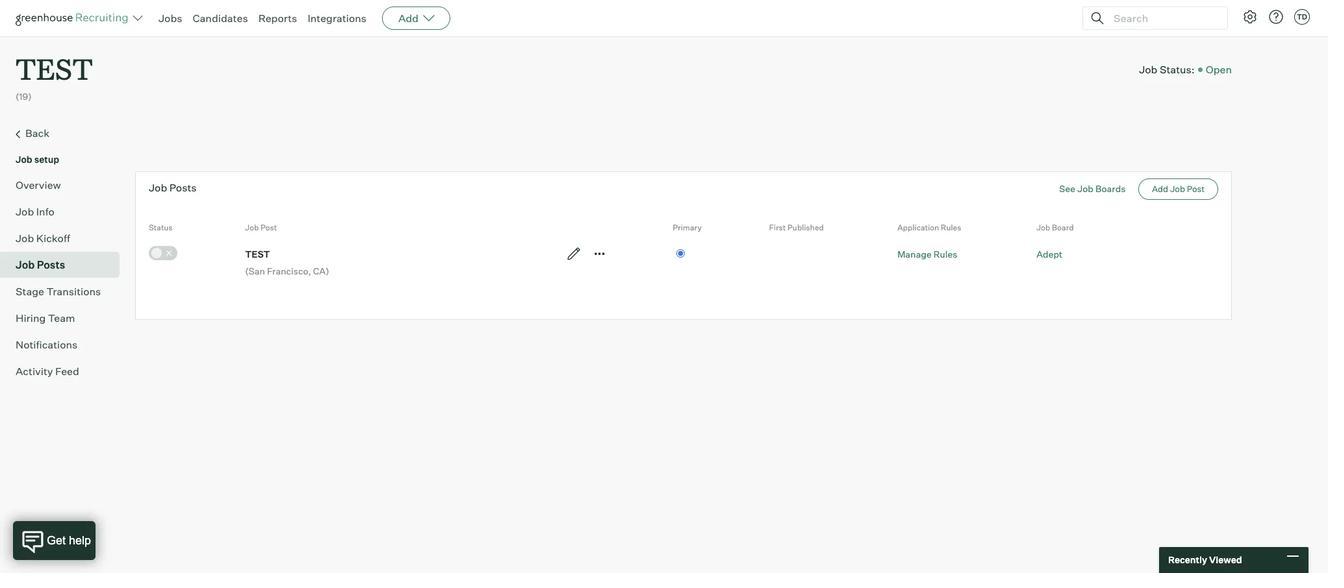 Task type: describe. For each thing, give the bounding box(es) containing it.
candidates
[[193, 12, 248, 25]]

notifications link
[[16, 337, 114, 353]]

hiring
[[16, 312, 46, 325]]

job kickoff link
[[16, 231, 114, 246]]

manage
[[898, 249, 932, 260]]

1 vertical spatial post
[[261, 223, 277, 233]]

reports link
[[258, 12, 297, 25]]

1 vertical spatial job posts
[[16, 258, 65, 271]]

0 horizontal spatial posts
[[37, 258, 65, 271]]

boards
[[1096, 183, 1126, 194]]

primary
[[673, 223, 702, 233]]

jobs link
[[159, 12, 182, 25]]

francisco,
[[267, 266, 311, 277]]

td button
[[1292, 7, 1313, 27]]

status:
[[1160, 63, 1195, 76]]

setup
[[34, 154, 59, 165]]

job status:
[[1140, 63, 1195, 76]]

overview
[[16, 179, 61, 192]]

1 horizontal spatial post
[[1187, 184, 1205, 194]]

stage
[[16, 285, 44, 298]]

transitions
[[46, 285, 101, 298]]

configure image
[[1243, 9, 1258, 25]]

td button
[[1295, 9, 1310, 25]]

test (san francisco, ca)
[[245, 249, 329, 277]]

hiring team link
[[16, 310, 114, 326]]

see job boards link
[[1060, 183, 1126, 194]]

hiring team
[[16, 312, 75, 325]]

first
[[769, 223, 786, 233]]

job info link
[[16, 204, 114, 219]]

test (19)
[[16, 49, 93, 102]]

see job boards
[[1060, 183, 1126, 194]]

add for add
[[399, 12, 419, 25]]

manage rules
[[898, 249, 958, 260]]

adept
[[1037, 249, 1063, 260]]

add job post link
[[1139, 179, 1219, 200]]

application rules
[[898, 223, 962, 233]]

candidates link
[[193, 12, 248, 25]]

test for test (san francisco, ca)
[[245, 249, 270, 260]]

back link
[[16, 125, 114, 142]]

add for add job post
[[1152, 184, 1169, 194]]

job post
[[245, 223, 277, 233]]

job kickoff
[[16, 232, 70, 245]]



Task type: locate. For each thing, give the bounding box(es) containing it.
post
[[1187, 184, 1205, 194], [261, 223, 277, 233]]

team
[[48, 312, 75, 325]]

activity
[[16, 365, 53, 378]]

1 vertical spatial test
[[245, 249, 270, 260]]

0 vertical spatial add
[[399, 12, 419, 25]]

integrations
[[308, 12, 367, 25]]

Search text field
[[1111, 9, 1216, 28]]

reports
[[258, 12, 297, 25]]

test
[[16, 49, 93, 88], [245, 249, 270, 260]]

0 horizontal spatial test
[[16, 49, 93, 88]]

0 vertical spatial rules
[[941, 223, 962, 233]]

test up (san
[[245, 249, 270, 260]]

test for test (19)
[[16, 49, 93, 88]]

board
[[1052, 223, 1074, 233]]

job posts up status
[[149, 181, 197, 194]]

0 vertical spatial post
[[1187, 184, 1205, 194]]

first published
[[769, 223, 824, 233]]

greenhouse recruiting image
[[16, 10, 133, 26]]

notifications
[[16, 338, 78, 351]]

stage transitions link
[[16, 284, 114, 299]]

None checkbox
[[149, 246, 177, 261]]

kickoff
[[36, 232, 70, 245]]

stage transitions
[[16, 285, 101, 298]]

rules right application
[[941, 223, 962, 233]]

posts down kickoff
[[37, 258, 65, 271]]

jobs
[[159, 12, 182, 25]]

test link
[[16, 36, 93, 90]]

job posts
[[149, 181, 197, 194], [16, 258, 65, 271]]

overview link
[[16, 177, 114, 193]]

td
[[1297, 12, 1308, 21]]

posts up status
[[169, 181, 197, 194]]

recently
[[1169, 555, 1208, 566]]

integrations link
[[308, 12, 367, 25]]

add inside add popup button
[[399, 12, 419, 25]]

job board
[[1037, 223, 1074, 233]]

add job post
[[1152, 184, 1205, 194]]

0 vertical spatial job posts
[[149, 181, 197, 194]]

rules for manage rules
[[934, 249, 958, 260]]

adept link
[[1037, 249, 1063, 260]]

rules
[[941, 223, 962, 233], [934, 249, 958, 260]]

posts
[[169, 181, 197, 194], [37, 258, 65, 271]]

back
[[25, 127, 50, 140]]

1 horizontal spatial job posts
[[149, 181, 197, 194]]

add inside add job post link
[[1152, 184, 1169, 194]]

recently viewed
[[1169, 555, 1243, 566]]

ca)
[[313, 266, 329, 277]]

add button
[[382, 7, 451, 30]]

1 horizontal spatial test
[[245, 249, 270, 260]]

0 vertical spatial posts
[[169, 181, 197, 194]]

None radio
[[676, 250, 685, 258]]

1 vertical spatial rules
[[934, 249, 958, 260]]

test up (19)
[[16, 49, 93, 88]]

0 vertical spatial test
[[16, 49, 93, 88]]

manage rules link
[[898, 249, 958, 260]]

status
[[149, 223, 173, 233]]

0 horizontal spatial job posts
[[16, 258, 65, 271]]

1 vertical spatial posts
[[37, 258, 65, 271]]

feed
[[55, 365, 79, 378]]

job posts link
[[16, 257, 114, 273]]

application
[[898, 223, 940, 233]]

job info
[[16, 205, 55, 218]]

(19)
[[16, 91, 32, 102]]

1 horizontal spatial posts
[[169, 181, 197, 194]]

viewed
[[1210, 555, 1243, 566]]

0 horizontal spatial add
[[399, 12, 419, 25]]

activity feed link
[[16, 364, 114, 379]]

rules for application rules
[[941, 223, 962, 233]]

activity feed
[[16, 365, 79, 378]]

(san
[[245, 266, 265, 277]]

rules right manage
[[934, 249, 958, 260]]

published
[[788, 223, 824, 233]]

0 horizontal spatial post
[[261, 223, 277, 233]]

job
[[1140, 63, 1158, 76], [16, 154, 32, 165], [149, 181, 167, 194], [1078, 183, 1094, 194], [1171, 184, 1186, 194], [16, 205, 34, 218], [245, 223, 259, 233], [1037, 223, 1051, 233], [16, 232, 34, 245], [16, 258, 35, 271]]

info
[[36, 205, 55, 218]]

1 vertical spatial add
[[1152, 184, 1169, 194]]

job posts down 'job kickoff'
[[16, 258, 65, 271]]

see
[[1060, 183, 1076, 194]]

open
[[1206, 63, 1232, 76]]

test inside test (san francisco, ca)
[[245, 249, 270, 260]]

1 horizontal spatial add
[[1152, 184, 1169, 194]]

job setup
[[16, 154, 59, 165]]

add
[[399, 12, 419, 25], [1152, 184, 1169, 194]]



Task type: vqa. For each thing, say whether or not it's contained in the screenshot.
Back link
yes



